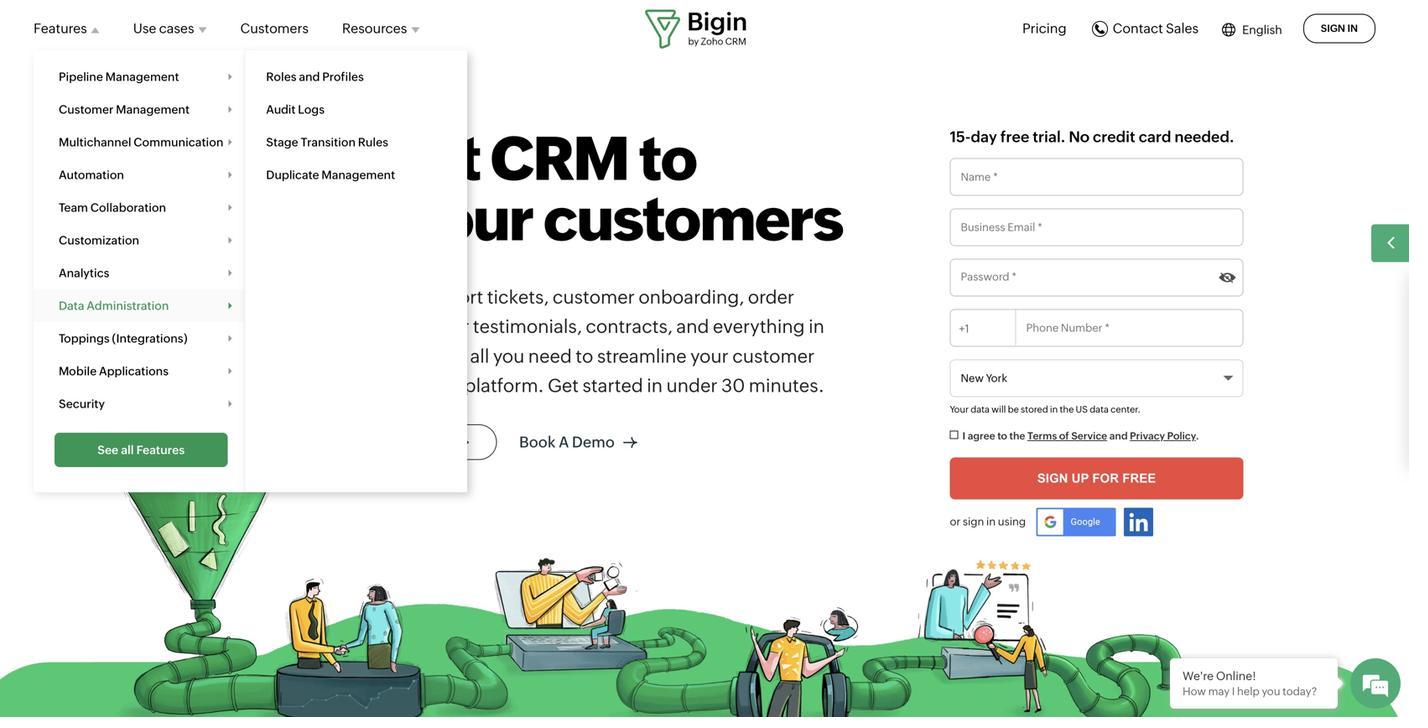 Task type: vqa. For each thing, say whether or not it's contained in the screenshot.
"CRM?" on the right bottom of page
no



Task type: describe. For each thing, give the bounding box(es) containing it.
customization
[[59, 234, 139, 247]]

you inside sales deals, support tickets, customer onboarding, order delivery, customer testimonials, contracts, and everything in between—bigin is all you need to streamline your customer operations in one platform. get started in under 30 minutes.
[[493, 345, 524, 367]]

delivery,
[[312, 316, 383, 337]]

pipeline management
[[59, 70, 179, 83]]

easiest
[[281, 124, 480, 193]]

online!
[[1216, 669, 1256, 683]]

a
[[559, 433, 569, 451]]

book
[[519, 433, 556, 451]]

privacy policy link
[[1130, 430, 1196, 442]]

data
[[59, 299, 84, 312]]

be
[[1008, 404, 1019, 415]]

connected pipelines link
[[245, 93, 467, 126]]

connected
[[266, 103, 328, 116]]

your inside sales deals, support tickets, customer onboarding, order delivery, customer testimonials, contracts, and everything in between—bigin is all you need to streamline your customer operations in one platform. get started in under 30 minutes.
[[690, 345, 729, 367]]

15-day free trial. no credit card needed.
[[950, 128, 1234, 146]]

rules
[[358, 135, 388, 149]]

is
[[453, 345, 466, 367]]

no
[[1069, 128, 1089, 146]]

security link
[[34, 387, 249, 420]]

0 horizontal spatial i
[[962, 430, 965, 442]]

or sign in using
[[950, 515, 1028, 528]]

policy
[[1167, 430, 1196, 442]]

get
[[548, 375, 579, 396]]

2 data from the left
[[1090, 404, 1109, 415]]

.
[[1196, 430, 1199, 442]]

stored
[[1021, 404, 1048, 415]]

30
[[721, 375, 745, 396]]

audit
[[266, 103, 296, 116]]

profiles
[[322, 70, 364, 83]]

operations
[[312, 375, 405, 396]]

Password * password field
[[950, 259, 1243, 296]]

help
[[1237, 685, 1260, 698]]

in
[[1347, 23, 1358, 34]]

mobile applications
[[59, 364, 169, 378]]

and inside sales deals, support tickets, customer onboarding, order delivery, customer testimonials, contracts, and everything in between—bigin is all you need to streamline your customer operations in one platform. get started in under 30 minutes.
[[676, 316, 709, 337]]

will
[[992, 404, 1006, 415]]

multichannel communication
[[59, 135, 223, 149]]

sign
[[963, 515, 984, 528]]

in right sign
[[986, 515, 996, 528]]

audit logs
[[266, 103, 325, 116]]

toppings (integrations)
[[59, 332, 187, 345]]

terms
[[1027, 430, 1057, 442]]

0 vertical spatial the
[[1060, 404, 1074, 415]]

crm
[[490, 124, 629, 193]]

customers
[[543, 184, 843, 254]]

mobile
[[59, 364, 97, 378]]

customization link
[[34, 224, 249, 257]]

15-
[[950, 128, 971, 146]]

everything
[[713, 316, 805, 337]]

products link
[[245, 159, 467, 191]]

cases
[[159, 21, 194, 36]]

0 vertical spatial customer
[[553, 286, 635, 308]]

stage transition rules
[[266, 135, 388, 149]]

features inside security see all features
[[136, 443, 185, 457]]

roles and profiles link
[[245, 60, 467, 93]]

in left one at the left of the page
[[408, 375, 424, 396]]

2 horizontal spatial customer
[[732, 345, 815, 367]]

duplicate
[[266, 168, 319, 182]]

sales inside sales deals, support tickets, customer onboarding, order delivery, customer testimonials, contracts, and everything in between—bigin is all you need to streamline your customer operations in one platform. get started in under 30 minutes.
[[312, 286, 358, 308]]

in down streamline
[[647, 375, 663, 396]]

products
[[266, 168, 316, 182]]

manage
[[166, 184, 394, 254]]

may
[[1208, 685, 1230, 698]]

team for team pipelines
[[266, 70, 295, 83]]

management for customer management
[[116, 103, 190, 116]]

Name * text field
[[950, 158, 1243, 196]]

us
[[1076, 404, 1088, 415]]

using
[[998, 515, 1026, 528]]

one
[[428, 375, 461, 396]]

to inside sales deals, support tickets, customer onboarding, order delivery, customer testimonials, contracts, and everything in between—bigin is all you need to streamline your customer operations in one platform. get started in under 30 minutes.
[[576, 345, 593, 367]]

credit
[[1093, 128, 1135, 146]]

platform.
[[464, 375, 544, 396]]

security
[[59, 397, 105, 411]]

team pipelines
[[266, 70, 348, 83]]

in right stored
[[1050, 404, 1058, 415]]

need
[[528, 345, 572, 367]]

use cases
[[133, 21, 194, 36]]

pipeline
[[59, 70, 103, 83]]

automation
[[59, 168, 124, 182]]

contracts,
[[586, 316, 673, 337]]

we're
[[1183, 669, 1214, 683]]

data administration
[[59, 299, 169, 312]]

how
[[1183, 685, 1206, 698]]

customers
[[240, 21, 309, 36]]

audit logs link
[[245, 93, 467, 126]]

your
[[950, 404, 969, 415]]

task management link
[[245, 126, 467, 159]]

bigin for everyone image
[[0, 391, 1277, 717]]

started
[[582, 375, 643, 396]]

today?
[[1283, 685, 1317, 698]]

agree
[[968, 430, 995, 442]]

customer management
[[59, 103, 190, 116]]

you inside we're online! how may i help you today?
[[1262, 685, 1280, 698]]

see
[[97, 443, 118, 457]]

support
[[416, 286, 483, 308]]



Task type: locate. For each thing, give the bounding box(es) containing it.
data administration link
[[34, 289, 249, 322]]

contact
[[1113, 20, 1163, 36]]

task management
[[266, 135, 366, 149]]

1 horizontal spatial sales
[[1166, 20, 1199, 36]]

and
[[299, 70, 320, 83], [676, 316, 709, 337], [1109, 430, 1128, 442]]

0 vertical spatial your
[[404, 184, 533, 254]]

i agree to the terms of service and privacy policy .
[[962, 430, 1199, 442]]

management inside the task management link
[[292, 135, 366, 149]]

pipelines for connected pipelines
[[330, 103, 381, 116]]

management for duplicate management
[[321, 168, 395, 182]]

day
[[971, 128, 997, 146]]

1 horizontal spatial data
[[1090, 404, 1109, 415]]

1 vertical spatial features
[[136, 443, 185, 457]]

and right 'roles'
[[299, 70, 320, 83]]

resources
[[342, 21, 407, 36]]

or
[[950, 515, 961, 528]]

customer management link
[[34, 93, 249, 126]]

software consulting
[[339, 128, 452, 141]]

sales deals, support tickets, customer onboarding, order delivery, customer testimonials, contracts, and everything in between—bigin is all you need to streamline your customer operations in one platform. get started in under 30 minutes.
[[312, 286, 824, 396]]

0 horizontal spatial the
[[1009, 430, 1025, 442]]

to
[[639, 124, 696, 193], [576, 345, 593, 367], [997, 430, 1007, 442]]

software consulting link
[[318, 118, 485, 151]]

your up under
[[690, 345, 729, 367]]

0 horizontal spatial and
[[299, 70, 320, 83]]

stage
[[266, 135, 298, 149]]

education
[[339, 161, 395, 174]]

and down onboarding, at the top
[[676, 316, 709, 337]]

1 horizontal spatial team
[[266, 70, 295, 83]]

the left us
[[1060, 404, 1074, 415]]

1 vertical spatial sales
[[312, 286, 358, 308]]

book a demo link
[[510, 424, 647, 460]]

needed.
[[1175, 128, 1234, 146]]

book a demo
[[519, 433, 615, 451]]

data left will
[[971, 404, 990, 415]]

2 vertical spatial and
[[1109, 430, 1128, 442]]

0 horizontal spatial you
[[493, 345, 524, 367]]

sales right contact
[[1166, 20, 1199, 36]]

team collaboration
[[59, 201, 166, 214]]

the left terms
[[1009, 430, 1025, 442]]

connected pipelines
[[266, 103, 381, 116]]

your inside 'the easiest crm to manage your customers'
[[404, 184, 533, 254]]

0 vertical spatial you
[[493, 345, 524, 367]]

management inside the duplicate management link
[[321, 168, 395, 182]]

0 vertical spatial all
[[470, 345, 489, 367]]

0 horizontal spatial sales
[[312, 286, 358, 308]]

multichannel communication link
[[34, 126, 249, 159]]

0 horizontal spatial your
[[404, 184, 533, 254]]

0 vertical spatial to
[[639, 124, 696, 193]]

sign in link
[[1303, 14, 1376, 43]]

pipelines
[[298, 70, 348, 83], [330, 103, 381, 116]]

privacy
[[1130, 430, 1165, 442]]

order
[[748, 286, 794, 308]]

1 vertical spatial the
[[1009, 430, 1025, 442]]

service
[[1071, 430, 1107, 442]]

team
[[266, 70, 295, 83], [59, 201, 88, 214]]

roles and profiles
[[266, 70, 364, 83]]

2 horizontal spatial to
[[997, 430, 1007, 442]]

customer up "contracts,"
[[553, 286, 635, 308]]

1 horizontal spatial features
[[136, 443, 185, 457]]

team pipelines link
[[245, 60, 467, 93]]

2 vertical spatial customer
[[732, 345, 815, 367]]

team up audit
[[266, 70, 295, 83]]

you right help in the bottom of the page
[[1262, 685, 1280, 698]]

see all features link
[[55, 433, 228, 467]]

management inside customer management link
[[116, 103, 190, 116]]

streamline
[[597, 345, 687, 367]]

1 horizontal spatial customer
[[553, 286, 635, 308]]

management for pipeline management
[[105, 70, 179, 83]]

in right everything
[[809, 316, 824, 337]]

center.
[[1111, 404, 1141, 415]]

your up support
[[404, 184, 533, 254]]

free
[[1000, 128, 1029, 146]]

1 vertical spatial all
[[121, 443, 134, 457]]

and down center.
[[1109, 430, 1128, 442]]

all inside security see all features
[[121, 443, 134, 457]]

1 horizontal spatial the
[[1060, 404, 1074, 415]]

team for team collaboration
[[59, 201, 88, 214]]

all
[[470, 345, 489, 367], [121, 443, 134, 457]]

toppings (integrations) link
[[34, 322, 249, 355]]

applications
[[99, 364, 169, 378]]

customer up minutes. on the right of page
[[732, 345, 815, 367]]

communication
[[134, 135, 223, 149]]

to inside 'the easiest crm to manage your customers'
[[639, 124, 696, 193]]

trial.
[[1033, 128, 1066, 146]]

team down 'automation' at left top
[[59, 201, 88, 214]]

contact sales
[[1113, 20, 1199, 36]]

administration
[[87, 299, 169, 312]]

contact sales link
[[1092, 20, 1199, 37]]

all right see
[[121, 443, 134, 457]]

use
[[133, 21, 156, 36]]

toppings
[[59, 332, 110, 345]]

None submit
[[950, 458, 1243, 500]]

1 vertical spatial your
[[690, 345, 729, 367]]

minutes.
[[749, 375, 824, 396]]

management for task management
[[292, 135, 366, 149]]

customers link
[[240, 6, 309, 51]]

the easiest crm to manage your customers
[[166, 124, 843, 254]]

all inside sales deals, support tickets, customer onboarding, order delivery, customer testimonials, contracts, and everything in between—bigin is all you need to streamline your customer operations in one platform. get started in under 30 minutes.
[[470, 345, 489, 367]]

1 data from the left
[[971, 404, 990, 415]]

collaboration
[[90, 201, 166, 214]]

we're online! how may i help you today?
[[1183, 669, 1317, 698]]

all right is
[[470, 345, 489, 367]]

1 vertical spatial to
[[576, 345, 593, 367]]

management inside pipeline management link
[[105, 70, 179, 83]]

0 vertical spatial sales
[[1166, 20, 1199, 36]]

analytics
[[59, 266, 109, 280]]

0 horizontal spatial customer
[[387, 316, 469, 337]]

multichannel
[[59, 135, 131, 149]]

the
[[166, 124, 271, 193]]

1 vertical spatial customer
[[387, 316, 469, 337]]

i right may
[[1232, 685, 1235, 698]]

0 horizontal spatial all
[[121, 443, 134, 457]]

features down security link
[[136, 443, 185, 457]]

roles
[[266, 70, 297, 83]]

1 vertical spatial i
[[1232, 685, 1235, 698]]

terms of service link
[[1027, 430, 1107, 442]]

customer
[[59, 103, 114, 116]]

0 horizontal spatial to
[[576, 345, 593, 367]]

0 vertical spatial and
[[299, 70, 320, 83]]

0 vertical spatial pipelines
[[298, 70, 348, 83]]

1 horizontal spatial to
[[639, 124, 696, 193]]

1 horizontal spatial you
[[1262, 685, 1280, 698]]

2 vertical spatial to
[[997, 430, 1007, 442]]

1 vertical spatial pipelines
[[330, 103, 381, 116]]

0 vertical spatial team
[[266, 70, 295, 83]]

1 horizontal spatial your
[[690, 345, 729, 367]]

i left "agree"
[[962, 430, 965, 442]]

education link
[[318, 151, 485, 184]]

pipelines up connected pipelines
[[298, 70, 348, 83]]

deals,
[[361, 286, 412, 308]]

0 horizontal spatial data
[[971, 404, 990, 415]]

management
[[105, 70, 179, 83], [116, 103, 190, 116], [292, 135, 366, 149], [321, 168, 395, 182]]

tickets,
[[487, 286, 549, 308]]

1 horizontal spatial and
[[676, 316, 709, 337]]

mobile applications link
[[34, 355, 249, 387]]

1 horizontal spatial i
[[1232, 685, 1235, 698]]

pricing link
[[1022, 18, 1067, 39]]

0 horizontal spatial features
[[34, 21, 87, 36]]

in
[[809, 316, 824, 337], [408, 375, 424, 396], [647, 375, 663, 396], [1050, 404, 1058, 415], [986, 515, 996, 528]]

sign in
[[1321, 23, 1358, 34]]

1 vertical spatial and
[[676, 316, 709, 337]]

the
[[1060, 404, 1074, 415], [1009, 430, 1025, 442]]

you up platform.
[[493, 345, 524, 367]]

features up pipeline
[[34, 21, 87, 36]]

of
[[1059, 430, 1069, 442]]

0 vertical spatial features
[[34, 21, 87, 36]]

1 vertical spatial team
[[59, 201, 88, 214]]

0 horizontal spatial team
[[59, 201, 88, 214]]

customer down support
[[387, 316, 469, 337]]

1 vertical spatial you
[[1262, 685, 1280, 698]]

your
[[404, 184, 533, 254], [690, 345, 729, 367]]

customer
[[553, 286, 635, 308], [387, 316, 469, 337], [732, 345, 815, 367]]

2 horizontal spatial and
[[1109, 430, 1128, 442]]

data right us
[[1090, 404, 1109, 415]]

your data will be stored in the us data center.
[[950, 404, 1141, 415]]

pipelines up software
[[330, 103, 381, 116]]

Business Email * text field
[[950, 208, 1243, 246]]

sales up delivery,
[[312, 286, 358, 308]]

duplicate management
[[266, 168, 395, 182]]

1 horizontal spatial all
[[470, 345, 489, 367]]

i inside we're online! how may i help you today?
[[1232, 685, 1235, 698]]

demo
[[572, 433, 615, 451]]

0 vertical spatial i
[[962, 430, 965, 442]]

Phone Number * text field
[[950, 309, 1243, 347]]

pipelines for team pipelines
[[298, 70, 348, 83]]



